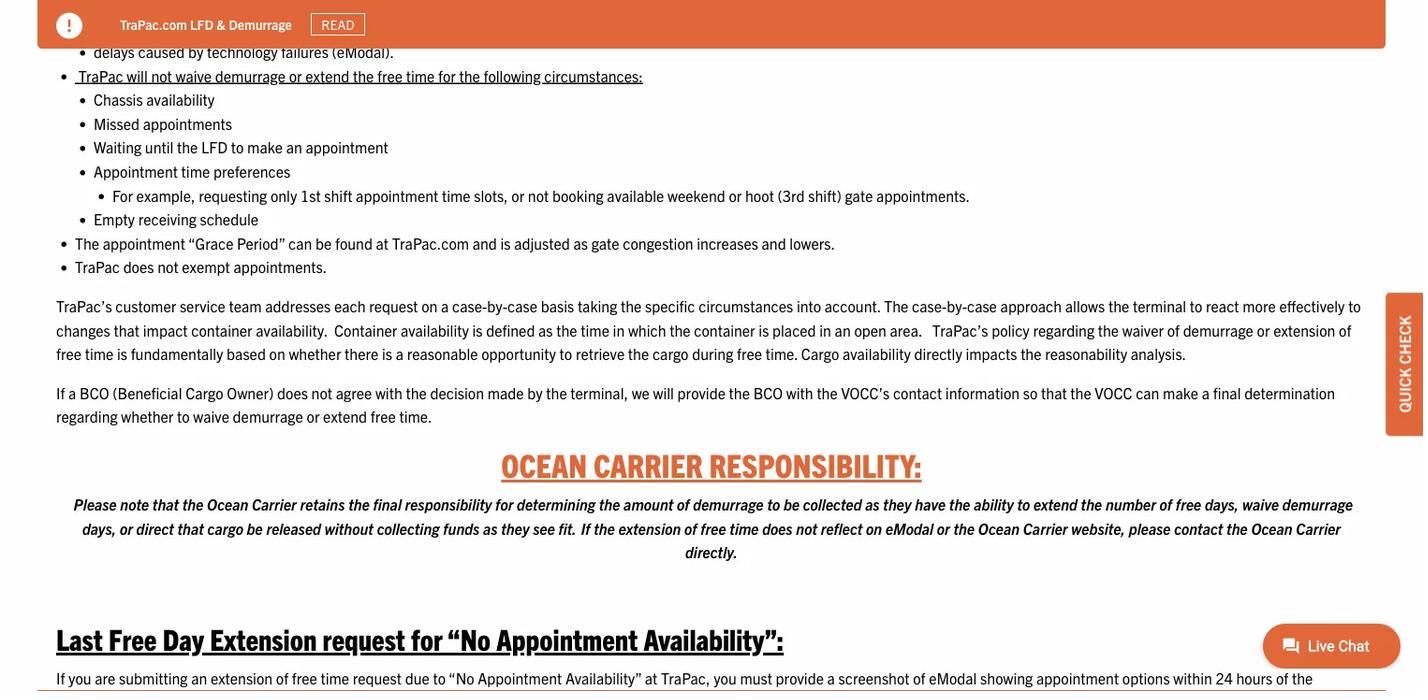 Task type: locate. For each thing, give the bounding box(es) containing it.
during
[[692, 345, 733, 363]]

1 vertical spatial days,
[[82, 519, 116, 538]]

time
[[406, 66, 435, 85], [181, 162, 210, 181], [442, 186, 471, 205], [581, 321, 610, 339], [85, 345, 114, 363], [730, 519, 759, 538], [321, 669, 349, 688]]

the up without
[[348, 495, 370, 514]]

1 horizontal spatial regarding
[[1033, 321, 1095, 339]]

they
[[883, 495, 912, 514], [501, 519, 530, 538]]

1 vertical spatial can
[[1136, 384, 1160, 402]]

the down policy
[[1021, 345, 1042, 363]]

extension down the 'effectively'
[[1274, 321, 1336, 339]]

or up retains
[[307, 407, 320, 426]]

extend inside please note that the ocean carrier retains the final responsibility for determining the amount of demurrage to be collected as they have the ability to extend the number of free days, waive demurrage days, or direct that cargo be released without collecting funds as they see fit.  if the extension of free time does not reflect on emodal or the ocean carrier website, please contact the ocean carrier directly.
[[1034, 495, 1078, 514]]

1 vertical spatial final
[[373, 495, 402, 514]]

emodal inside please note that the ocean carrier retains the final responsibility for determining the amount of demurrage to be collected as they have the ability to extend the number of free days, waive demurrage days, or direct that cargo be released without collecting funds as they see fit.  if the extension of free time does not reflect on emodal or the ocean carrier website, please contact the ocean carrier directly.
[[886, 519, 934, 538]]

1 in from the left
[[613, 321, 625, 339]]

0 vertical spatial does
[[123, 258, 154, 276]]

not left agree
[[311, 384, 332, 402]]

regarding inside the 'trapac's customer service team addresses each request on a case-by-case basis taking the specific circumstances into account. the case-by-case approach allows the terminal to react more effectively to changes that impact container availability.  container availability is defined as the time in which the container is placed in an open area.   trapac's policy regarding the waiver of demurrage or extension of free time is fundamentally based on whether there is a reasonable opportunity to retrieve the cargo during free time. cargo availability directly impacts the reasonability analysis.'
[[1033, 321, 1095, 339]]

request up due
[[323, 621, 405, 657]]

0 horizontal spatial will
[[127, 66, 148, 85]]

to inside the if a bco (beneficial cargo owner) does not agree with the decision made by the terminal, we will provide the bco with the vocc's contact information so that the vocc can make a final determination regarding whether to waive demurrage or extend free time.
[[177, 407, 190, 426]]

0 horizontal spatial container
[[191, 321, 252, 339]]

0 vertical spatial will
[[127, 66, 148, 85]]

1 vertical spatial make
[[1163, 384, 1199, 402]]

please note that the ocean carrier retains the final responsibility for determining the amount of demurrage to be collected as they have the ability to extend the number of free days, waive demurrage days, or direct that cargo be released without collecting funds as they see fit.  if the extension of free time does not reflect on emodal or the ocean carrier website, please contact the ocean carrier directly.
[[73, 495, 1353, 562]]

waive inside please note that the ocean carrier retains the final responsibility for determining the amount of demurrage to be collected as they have the ability to extend the number of free days, waive demurrage days, or direct that cargo be released without collecting funds as they see fit.  if the extension of free time does not reflect on emodal or the ocean carrier website, please contact the ocean carrier directly.
[[1243, 495, 1279, 514]]

the left decision
[[406, 384, 427, 402]]

appointment inside if you are submitting an extension of free time request due to "no appointment availability" at trapac, you must provide a screenshot of emodal showing appointment options within 24 hours of the
[[478, 669, 562, 688]]

congestion
[[623, 234, 693, 252]]

lfd left & in the left of the page
[[190, 16, 214, 32]]

1 horizontal spatial in
[[820, 321, 831, 339]]

for for the
[[438, 66, 456, 85]]

free inside if you are submitting an extension of free time request due to "no appointment availability" at trapac, you must provide a screenshot of emodal showing appointment options within 24 hours of the
[[292, 669, 317, 688]]

0 vertical spatial provide
[[678, 384, 726, 402]]

time up the directly.
[[730, 519, 759, 538]]

an up preferences
[[286, 138, 302, 157]]

the up website,
[[1081, 495, 1102, 514]]

1 vertical spatial be
[[784, 495, 800, 514]]

screenshot
[[839, 669, 910, 688]]

1 horizontal spatial days,
[[1205, 495, 1239, 514]]

and left lowers.
[[762, 234, 786, 252]]

0 vertical spatial final
[[1213, 384, 1241, 402]]

made
[[488, 384, 524, 402]]

contact
[[893, 384, 942, 402], [1174, 519, 1223, 538]]

1 horizontal spatial case-
[[912, 297, 947, 315]]

contact right please
[[1174, 519, 1223, 538]]

are
[[95, 669, 116, 688]]

days, down please
[[82, 519, 116, 538]]

1 horizontal spatial provide
[[776, 669, 824, 688]]

to left react
[[1190, 297, 1203, 315]]

days,
[[1205, 495, 1239, 514], [82, 519, 116, 538]]

availability
[[146, 90, 215, 109], [401, 321, 469, 339], [843, 345, 911, 363]]

amount
[[624, 495, 674, 514]]

service
[[180, 297, 226, 315]]

time left due
[[321, 669, 349, 688]]

bco
[[80, 384, 109, 402], [753, 384, 783, 402]]

lowers.
[[790, 234, 835, 252]]

make inside trapac will not waive demurrage or extend the free time for the following circumstances: chassis availability missed appointments waiting until the lfd to make an appointment appointment time preferences for example, requesting only 1st shift appointment time slots, or not booking available weekend or hoot (3rd shift) gate appointments. empty receiving schedule the appointment "grace period" can be found at trapac.com and is adjusted as gate congestion increases and lowers. trapac does not exempt appointments.
[[247, 138, 283, 157]]

request left due
[[353, 669, 402, 688]]

directly
[[914, 345, 962, 363]]

analysis.
[[1131, 345, 1186, 363]]

final
[[1213, 384, 1241, 402], [373, 495, 402, 514]]

lfd inside trapac will not waive demurrage or extend the free time for the following circumstances: chassis availability missed appointments waiting until the lfd to make an appointment appointment time preferences for example, requesting only 1st shift appointment time slots, or not booking available weekend or hoot (3rd shift) gate appointments. empty receiving schedule the appointment "grace period" can be found at trapac.com and is adjusted as gate congestion increases and lowers. trapac does not exempt appointments.
[[201, 138, 228, 157]]

will inside trapac will not waive demurrage or extend the free time for the following circumstances: chassis availability missed appointments waiting until the lfd to make an appointment appointment time preferences for example, requesting only 1st shift appointment time slots, or not booking available weekend or hoot (3rd shift) gate appointments. empty receiving schedule the appointment "grace period" can be found at trapac.com and is adjusted as gate congestion increases and lowers. trapac does not exempt appointments.
[[127, 66, 148, 85]]

will right 'we'
[[653, 384, 674, 402]]

delays
[[94, 18, 135, 37], [94, 42, 135, 61]]

trapac's up the directly
[[932, 321, 988, 339]]

make up preferences
[[247, 138, 283, 157]]

0 horizontal spatial make
[[247, 138, 283, 157]]

lfd
[[190, 16, 214, 32], [201, 138, 228, 157]]

2 vertical spatial on
[[866, 519, 882, 538]]

days, right number
[[1205, 495, 1239, 514]]

can inside trapac will not waive demurrage or extend the free time for the following circumstances: chassis availability missed appointments waiting until the lfd to make an appointment appointment time preferences for example, requesting only 1st shift appointment time slots, or not booking available weekend or hoot (3rd shift) gate appointments. empty receiving schedule the appointment "grace period" can be found at trapac.com and is adjusted as gate congestion increases and lowers. trapac does not exempt appointments.
[[289, 234, 312, 252]]

by right made
[[527, 384, 543, 402]]

to left retrieve
[[560, 345, 572, 363]]

the down empty
[[75, 234, 99, 252]]

can
[[289, 234, 312, 252], [1136, 384, 1160, 402]]

0 horizontal spatial cargo
[[186, 384, 223, 402]]

1 with from the left
[[375, 384, 402, 402]]

trapac inside delays caused by drayage controlled by trapac to the off-dock rail-head delays caused by technology failures (emodal).
[[349, 18, 394, 37]]

determination
[[1245, 384, 1335, 402]]

provide
[[678, 384, 726, 402], [776, 669, 824, 688]]

that
[[114, 321, 140, 339], [1041, 384, 1067, 402], [152, 495, 179, 514], [177, 519, 204, 538]]

1 horizontal spatial final
[[1213, 384, 1241, 402]]

1 horizontal spatial at
[[645, 669, 658, 688]]

if a bco (beneficial cargo owner) does not agree with the decision made by the terminal, we will provide the bco with the vocc's contact information so that the vocc can make a final determination regarding whether to waive demurrage or extend free time.
[[56, 384, 1335, 426]]

the inside if you are submitting an extension of free time request due to "no appointment availability" at trapac, you must provide a screenshot of emodal showing appointment options within 24 hours of the
[[1292, 669, 1313, 688]]

caused left & in the left of the page
[[138, 18, 185, 37]]

the right note
[[182, 495, 204, 514]]

a down changes
[[68, 384, 76, 402]]

"no inside if you are submitting an extension of free time request due to "no appointment availability" at trapac, you must provide a screenshot of emodal showing appointment options within 24 hours of the
[[449, 669, 474, 688]]

0 horizontal spatial you
[[68, 669, 91, 688]]

there
[[345, 345, 379, 363]]

defined
[[486, 321, 535, 339]]

of
[[1167, 321, 1180, 339], [1339, 321, 1351, 339], [677, 495, 690, 514], [1160, 495, 1173, 514], [684, 519, 697, 538], [276, 669, 288, 688], [913, 669, 926, 688], [1276, 669, 1289, 688]]

slots,
[[474, 186, 508, 205]]

for inside please note that the ocean carrier retains the final responsibility for determining the amount of demurrage to be collected as they have the ability to extend the number of free days, waive demurrage days, or direct that cargo be released without collecting funds as they see fit.  if the extension of free time does not reflect on emodal or the ocean carrier website, please contact the ocean carrier directly.
[[495, 495, 514, 514]]

0 horizontal spatial case-
[[452, 297, 487, 315]]

1 horizontal spatial does
[[277, 384, 308, 402]]

demurrage inside the 'trapac's customer service team addresses each request on a case-by-case basis taking the specific circumstances into account. the case-by-case approach allows the terminal to react more effectively to changes that impact container availability.  container availability is defined as the time in which the container is placed in an open area.   trapac's policy regarding the waiver of demurrage or extension of free time is fundamentally based on whether there is a reasonable opportunity to retrieve the cargo during free time. cargo availability directly impacts the reasonability analysis.'
[[1183, 321, 1254, 339]]

is right there
[[382, 345, 392, 363]]

whether inside the if a bco (beneficial cargo owner) does not agree with the decision made by the terminal, we will provide the bco with the vocc's contact information so that the vocc can make a final determination regarding whether to waive demurrage or extend free time.
[[121, 407, 174, 426]]

1 vertical spatial an
[[835, 321, 851, 339]]

1 vertical spatial does
[[277, 384, 308, 402]]

1 horizontal spatial contact
[[1174, 519, 1223, 538]]

ability
[[974, 495, 1014, 514]]

1 vertical spatial contact
[[1174, 519, 1223, 538]]

last
[[56, 621, 103, 657]]

1 vertical spatial if
[[581, 519, 590, 538]]

will inside the if a bco (beneficial cargo owner) does not agree with the decision made by the terminal, we will provide the bco with the vocc's contact information so that the vocc can make a final determination regarding whether to waive demurrage or extend free time.
[[653, 384, 674, 402]]

appointment up for
[[94, 162, 178, 181]]

2 vertical spatial request
[[353, 669, 402, 688]]

that inside the if a bco (beneficial cargo owner) does not agree with the decision made by the terminal, we will provide the bco with the vocc's contact information so that the vocc can make a final determination regarding whether to waive demurrage or extend free time.
[[1041, 384, 1067, 402]]

1 vertical spatial cargo
[[207, 519, 243, 538]]

as
[[573, 234, 588, 252], [538, 321, 553, 339], [865, 495, 880, 514], [483, 519, 498, 538]]

hours
[[1236, 669, 1273, 688]]

by- up the directly
[[947, 297, 967, 315]]

the right have
[[949, 495, 971, 514]]

0 horizontal spatial does
[[123, 258, 154, 276]]

with
[[375, 384, 402, 402], [786, 384, 813, 402]]

an inside trapac will not waive demurrage or extend the free time for the following circumstances: chassis availability missed appointments waiting until the lfd to make an appointment appointment time preferences for example, requesting only 1st shift appointment time slots, or not booking available weekend or hoot (3rd shift) gate appointments. empty receiving schedule the appointment "grace period" can be found at trapac.com and is adjusted as gate congestion increases and lowers. trapac does not exempt appointments.
[[286, 138, 302, 157]]

make inside the if a bco (beneficial cargo owner) does not agree with the decision made by the terminal, we will provide the bco with the vocc's contact information so that the vocc can make a final determination regarding whether to waive demurrage or extend free time.
[[1163, 384, 1199, 402]]

0 vertical spatial trapac.com
[[120, 16, 187, 32]]

cargo down which
[[653, 345, 689, 363]]

1 horizontal spatial cargo
[[801, 345, 839, 363]]

make
[[247, 138, 283, 157], [1163, 384, 1199, 402]]

1 horizontal spatial and
[[762, 234, 786, 252]]

1 horizontal spatial they
[[883, 495, 912, 514]]

1 horizontal spatial case
[[967, 297, 997, 315]]

time inside please note that the ocean carrier retains the final responsibility for determining the amount of demurrage to be collected as they have the ability to extend the number of free days, waive demurrage days, or direct that cargo be released without collecting funds as they see fit.  if the extension of free time does not reflect on emodal or the ocean carrier website, please contact the ocean carrier directly.
[[730, 519, 759, 538]]

1 vertical spatial regarding
[[56, 407, 118, 426]]

regarding down allows
[[1033, 321, 1095, 339]]

emodal left 'showing'
[[929, 669, 977, 688]]

waiting
[[94, 138, 142, 157]]

a right there
[[396, 345, 404, 363]]

found
[[335, 234, 373, 252]]

trapac.com left & in the left of the page
[[120, 16, 187, 32]]

appointment right shift
[[356, 186, 438, 205]]

by- up defined at top
[[487, 297, 508, 315]]

trapac's
[[56, 297, 112, 315], [932, 321, 988, 339]]

if down last
[[56, 669, 65, 688]]

0 vertical spatial they
[[883, 495, 912, 514]]

cargo
[[653, 345, 689, 363], [207, 519, 243, 538]]

1 horizontal spatial container
[[694, 321, 755, 339]]

1 vertical spatial trapac.com
[[392, 234, 469, 252]]

1 horizontal spatial with
[[786, 384, 813, 402]]

request inside the 'trapac's customer service team addresses each request on a case-by-case basis taking the specific circumstances into account. the case-by-case approach allows the terminal to react more effectively to changes that impact container availability.  container availability is defined as the time in which the container is placed in an open area.   trapac's policy regarding the waiver of demurrage or extension of free time is fundamentally based on whether there is a reasonable opportunity to retrieve the cargo during free time. cargo availability directly impacts the reasonability analysis.'
[[369, 297, 418, 315]]

extension
[[1274, 321, 1336, 339], [619, 519, 681, 538], [211, 669, 273, 688]]

not up appointments
[[151, 66, 172, 85]]

1 vertical spatial delays
[[94, 42, 135, 61]]

request inside if you are submitting an extension of free time request due to "no appointment availability" at trapac, you must provide a screenshot of emodal showing appointment options within 24 hours of the
[[353, 669, 402, 688]]

0 vertical spatial cargo
[[801, 345, 839, 363]]

1 case from the left
[[508, 297, 537, 315]]

a left screenshot
[[827, 669, 835, 688]]

1 vertical spatial extension
[[619, 519, 681, 538]]

funds
[[443, 519, 480, 538]]

is left defined at top
[[472, 321, 483, 339]]

2 caused from the top
[[138, 42, 185, 61]]

availability down "open"
[[843, 345, 911, 363]]

or
[[289, 66, 302, 85], [511, 186, 525, 205], [729, 186, 742, 205], [1257, 321, 1270, 339], [307, 407, 320, 426], [120, 519, 133, 538], [937, 519, 950, 538]]

to
[[397, 18, 410, 37], [231, 138, 244, 157], [1190, 297, 1203, 315], [1348, 297, 1361, 315], [560, 345, 572, 363], [177, 407, 190, 426], [767, 495, 780, 514], [1017, 495, 1030, 514], [433, 669, 446, 688]]

0 vertical spatial contact
[[893, 384, 942, 402]]

1 horizontal spatial be
[[316, 234, 332, 252]]

1 vertical spatial at
[[645, 669, 658, 688]]

1 horizontal spatial you
[[714, 669, 737, 688]]

demurrage
[[229, 16, 292, 32]]

the left terminal,
[[546, 384, 567, 402]]

1 by- from the left
[[487, 297, 508, 315]]

for inside trapac will not waive demurrage or extend the free time for the following circumstances: chassis availability missed appointments waiting until the lfd to make an appointment appointment time preferences for example, requesting only 1st shift appointment time slots, or not booking available weekend or hoot (3rd shift) gate appointments. empty receiving schedule the appointment "grace period" can be found at trapac.com and is adjusted as gate congestion increases and lowers. trapac does not exempt appointments.
[[438, 66, 456, 85]]

2 container from the left
[[694, 321, 755, 339]]

case up policy
[[967, 297, 997, 315]]

example,
[[136, 186, 195, 205]]

period"
[[237, 234, 285, 252]]

quick check
[[1395, 316, 1414, 413]]

0 vertical spatial trapac's
[[56, 297, 112, 315]]

agree
[[336, 384, 372, 402]]

collected
[[803, 495, 862, 514]]

be left 'released'
[[247, 519, 263, 538]]

2 by- from the left
[[947, 297, 967, 315]]

on right the based
[[269, 345, 285, 363]]

1 horizontal spatial an
[[286, 138, 302, 157]]

showing
[[980, 669, 1033, 688]]

fundamentally
[[131, 345, 223, 363]]

0 vertical spatial days,
[[1205, 495, 1239, 514]]

2 vertical spatial waive
[[1243, 495, 1279, 514]]

to inside trapac will not waive demurrage or extend the free time for the following circumstances: chassis availability missed appointments waiting until the lfd to make an appointment appointment time preferences for example, requesting only 1st shift appointment time slots, or not booking available weekend or hoot (3rd shift) gate appointments. empty receiving schedule the appointment "grace period" can be found at trapac.com and is adjusted as gate congestion increases and lowers. trapac does not exempt appointments.
[[231, 138, 244, 157]]

the right please
[[1227, 519, 1248, 538]]

or inside the if a bco (beneficial cargo owner) does not agree with the decision made by the terminal, we will provide the bco with the vocc's contact information so that the vocc can make a final determination regarding whether to waive demurrage or extend free time.
[[307, 407, 320, 426]]

1 vertical spatial waive
[[193, 407, 229, 426]]

an down day
[[191, 669, 207, 688]]

contact inside please note that the ocean carrier retains the final responsibility for determining the amount of demurrage to be collected as they have the ability to extend the number of free days, waive demurrage days, or direct that cargo be released without collecting funds as they see fit.  if the extension of free time does not reflect on emodal or the ocean carrier website, please contact the ocean carrier directly.
[[1174, 519, 1223, 538]]

trapac.com
[[120, 16, 187, 32], [392, 234, 469, 252]]

1 horizontal spatial extension
[[619, 519, 681, 538]]

does
[[123, 258, 154, 276], [277, 384, 308, 402], [762, 519, 793, 538]]

extension inside if you are submitting an extension of free time request due to "no appointment availability" at trapac, you must provide a screenshot of emodal showing appointment options within 24 hours of the
[[211, 669, 273, 688]]

free up the directly.
[[701, 519, 726, 538]]

the down ability
[[954, 519, 975, 538]]

2 delays from the top
[[94, 42, 135, 61]]

0 horizontal spatial extension
[[211, 669, 273, 688]]

2 case- from the left
[[912, 297, 947, 315]]

provide inside the if a bco (beneficial cargo owner) does not agree with the decision made by the terminal, we will provide the bco with the vocc's contact information so that the vocc can make a final determination regarding whether to waive demurrage or extend free time.
[[678, 384, 726, 402]]

not inside please note that the ocean carrier retains the final responsibility for determining the amount of demurrage to be collected as they have the ability to extend the number of free days, waive demurrage days, or direct that cargo be released without collecting funds as they see fit.  if the extension of free time does not reflect on emodal or the ocean carrier website, please contact the ocean carrier directly.
[[796, 519, 817, 538]]

0 vertical spatial an
[[286, 138, 302, 157]]

on inside please note that the ocean carrier retains the final responsibility for determining the amount of demurrage to be collected as they have the ability to extend the number of free days, waive demurrage days, or direct that cargo be released without collecting funds as they see fit.  if the extension of free time does not reflect on emodal or the ocean carrier website, please contact the ocean carrier directly.
[[866, 519, 882, 538]]

appointments.
[[877, 186, 970, 205], [234, 258, 327, 276]]

gate left "congestion"
[[591, 234, 620, 252]]

free down changes
[[56, 345, 81, 363]]

0 horizontal spatial can
[[289, 234, 312, 252]]

1 you from the left
[[68, 669, 91, 688]]

1 horizontal spatial by-
[[947, 297, 967, 315]]

by
[[188, 18, 203, 37], [330, 18, 345, 37], [188, 42, 203, 61], [527, 384, 543, 402]]

we
[[632, 384, 650, 402]]

an inside the 'trapac's customer service team addresses each request on a case-by-case basis taking the specific circumstances into account. the case-by-case approach allows the terminal to react more effectively to changes that impact container availability.  container availability is defined as the time in which the container is placed in an open area.   trapac's policy regarding the waiver of demurrage or extension of free time is fundamentally based on whether there is a reasonable opportunity to retrieve the cargo during free time. cargo availability directly impacts the reasonability analysis.'
[[835, 321, 851, 339]]

by up "(emodal)." at the top left of the page
[[330, 18, 345, 37]]

"no
[[447, 621, 491, 657], [449, 669, 474, 688]]

0 vertical spatial the
[[75, 234, 99, 252]]

0 horizontal spatial appointments.
[[234, 258, 327, 276]]

2 case from the left
[[967, 297, 997, 315]]

not left exempt
[[157, 258, 178, 276]]

the
[[75, 234, 99, 252], [884, 297, 909, 315]]

request
[[369, 297, 418, 315], [323, 621, 405, 657], [353, 669, 402, 688]]

a up reasonable
[[441, 297, 449, 315]]

the up "open"
[[884, 297, 909, 315]]

1 vertical spatial lfd
[[201, 138, 228, 157]]

0 horizontal spatial and
[[473, 234, 497, 252]]

an inside if you are submitting an extension of free time request due to "no appointment availability" at trapac, you must provide a screenshot of emodal showing appointment options within 24 hours of the
[[191, 669, 207, 688]]

released
[[266, 519, 321, 538]]

trapac.com lfd & demurrage
[[120, 16, 292, 32]]

of up the directly.
[[684, 519, 697, 538]]

the down appointments
[[177, 138, 198, 157]]

hoot
[[745, 186, 774, 205]]

2 vertical spatial an
[[191, 669, 207, 688]]

2 vertical spatial appointment
[[478, 669, 562, 688]]

extend inside the if a bco (beneficial cargo owner) does not agree with the decision made by the terminal, we will provide the bco with the vocc's contact information so that the vocc can make a final determination regarding whether to waive demurrage or extend free time.
[[323, 407, 367, 426]]

0 horizontal spatial an
[[191, 669, 207, 688]]

in
[[613, 321, 625, 339], [820, 321, 831, 339]]

0 vertical spatial cargo
[[653, 345, 689, 363]]

extension inside please note that the ocean carrier retains the final responsibility for determining the amount of demurrage to be collected as they have the ability to extend the number of free days, waive demurrage days, or direct that cargo be released without collecting funds as they see fit.  if the extension of free time does not reflect on emodal or the ocean carrier website, please contact the ocean carrier directly.
[[619, 519, 681, 538]]

0 vertical spatial waive
[[176, 66, 212, 85]]

contact down the directly
[[893, 384, 942, 402]]

to inside if you are submitting an extension of free time request due to "no appointment availability" at trapac, you must provide a screenshot of emodal showing appointment options within 24 hours of the
[[433, 669, 446, 688]]

time. inside the 'trapac's customer service team addresses each request on a case-by-case basis taking the specific circumstances into account. the case-by-case approach allows the terminal to react more effectively to changes that impact container availability.  container availability is defined as the time in which the container is placed in an open area.   trapac's policy regarding the waiver of demurrage or extension of free time is fundamentally based on whether there is a reasonable opportunity to retrieve the cargo during free time. cargo availability directly impacts the reasonability analysis.'
[[766, 345, 798, 363]]

0 vertical spatial delays
[[94, 18, 135, 37]]

gate
[[845, 186, 873, 205], [591, 234, 620, 252]]

1 horizontal spatial make
[[1163, 384, 1199, 402]]

0 vertical spatial on
[[422, 297, 438, 315]]

1 vertical spatial on
[[269, 345, 285, 363]]

0 vertical spatial extension
[[1274, 321, 1336, 339]]

1 horizontal spatial cargo
[[653, 345, 689, 363]]

0 horizontal spatial time.
[[399, 407, 432, 426]]

by left & in the left of the page
[[188, 18, 203, 37]]

1 container from the left
[[191, 321, 252, 339]]

provide right must
[[776, 669, 824, 688]]

free down "(emodal)." at the top left of the page
[[377, 66, 403, 85]]

to right ability
[[1017, 495, 1030, 514]]

demurrage
[[215, 66, 286, 85], [1183, 321, 1254, 339], [233, 407, 303, 426], [693, 495, 764, 514], [1283, 495, 1353, 514]]

2 horizontal spatial on
[[866, 519, 882, 538]]

1 vertical spatial availability
[[401, 321, 469, 339]]

if for owner)
[[56, 384, 65, 402]]

request up "container"
[[369, 297, 418, 315]]

if inside if you are submitting an extension of free time request due to "no appointment availability" at trapac, you must provide a screenshot of emodal showing appointment options within 24 hours of the
[[56, 669, 65, 688]]

cargo inside the 'trapac's customer service team addresses each request on a case-by-case basis taking the specific circumstances into account. the case-by-case approach allows the terminal to react more effectively to changes that impact container availability.  container availability is defined as the time in which the container is placed in an open area.   trapac's policy regarding the waiver of demurrage or extension of free time is fundamentally based on whether there is a reasonable opportunity to retrieve the cargo during free time. cargo availability directly impacts the reasonability analysis.'
[[801, 345, 839, 363]]

0 horizontal spatial provide
[[678, 384, 726, 402]]

the inside delays caused by drayage controlled by trapac to the off-dock rail-head delays caused by technology failures (emodal).
[[413, 18, 434, 37]]

1 vertical spatial time.
[[399, 407, 432, 426]]

solid image
[[56, 13, 82, 39]]

1 vertical spatial the
[[884, 297, 909, 315]]

caused down trapac.com lfd & demurrage at the top
[[138, 42, 185, 61]]

0 vertical spatial at
[[376, 234, 389, 252]]

1 horizontal spatial bco
[[753, 384, 783, 402]]

changes
[[56, 321, 110, 339]]

for for determining
[[495, 495, 514, 514]]

if inside the if a bco (beneficial cargo owner) does not agree with the decision made by the terminal, we will provide the bco with the vocc's contact information so that the vocc can make a final determination regarding whether to waive demurrage or extend free time.
[[56, 384, 65, 402]]

1 vertical spatial trapac's
[[932, 321, 988, 339]]

of down the 'effectively'
[[1339, 321, 1351, 339]]

2 with from the left
[[786, 384, 813, 402]]

1 horizontal spatial trapac.com
[[392, 234, 469, 252]]

at
[[376, 234, 389, 252], [645, 669, 658, 688]]

cargo down placed
[[801, 345, 839, 363]]

booking
[[552, 186, 604, 205]]

1 vertical spatial whether
[[121, 407, 174, 426]]

demurrage inside trapac will not waive demurrage or extend the free time for the following circumstances: chassis availability missed appointments waiting until the lfd to make an appointment appointment time preferences for example, requesting only 1st shift appointment time slots, or not booking available weekend or hoot (3rd shift) gate appointments. empty receiving schedule the appointment "grace period" can be found at trapac.com and is adjusted as gate congestion increases and lowers. trapac does not exempt appointments.
[[215, 66, 286, 85]]

technology
[[207, 42, 278, 61]]

is inside trapac will not waive demurrage or extend the free time for the following circumstances: chassis availability missed appointments waiting until the lfd to make an appointment appointment time preferences for example, requesting only 1st shift appointment time slots, or not booking available weekend or hoot (3rd shift) gate appointments. empty receiving schedule the appointment "grace period" can be found at trapac.com and is adjusted as gate congestion increases and lowers. trapac does not exempt appointments.
[[501, 234, 511, 252]]

2 in from the left
[[820, 321, 831, 339]]

0 horizontal spatial contact
[[893, 384, 942, 402]]

drayage
[[207, 18, 258, 37]]

1 horizontal spatial trapac's
[[932, 321, 988, 339]]

into
[[797, 297, 821, 315]]

0 horizontal spatial availability
[[146, 90, 215, 109]]

0 vertical spatial time.
[[766, 345, 798, 363]]

an
[[286, 138, 302, 157], [835, 321, 851, 339], [191, 669, 207, 688]]

specific
[[645, 297, 695, 315]]

"grace
[[188, 234, 234, 252]]

by-
[[487, 297, 508, 315], [947, 297, 967, 315]]

of up please
[[1160, 495, 1173, 514]]

for left determining
[[495, 495, 514, 514]]

whether down the (beneficial
[[121, 407, 174, 426]]

if down determining
[[581, 519, 590, 538]]

1 vertical spatial provide
[[776, 669, 824, 688]]

extension down extension
[[211, 669, 273, 688]]

appointment inside trapac will not waive demurrage or extend the free time for the following circumstances: chassis availability missed appointments waiting until the lfd to make an appointment appointment time preferences for example, requesting only 1st shift appointment time slots, or not booking available weekend or hoot (3rd shift) gate appointments. empty receiving schedule the appointment "grace period" can be found at trapac.com and is adjusted as gate congestion increases and lowers. trapac does not exempt appointments.
[[94, 162, 178, 181]]

to left the "off-"
[[397, 18, 410, 37]]

1 vertical spatial for
[[495, 495, 514, 514]]

lfd down appointments
[[201, 138, 228, 157]]

allows
[[1065, 297, 1105, 315]]

delays up chassis at the left of the page
[[94, 42, 135, 61]]

and down slots,
[[473, 234, 497, 252]]

0 horizontal spatial be
[[247, 519, 263, 538]]

caused
[[138, 18, 185, 37], [138, 42, 185, 61]]

bco down placed
[[753, 384, 783, 402]]

does inside the if a bco (beneficial cargo owner) does not agree with the decision made by the terminal, we will provide the bco with the vocc's contact information so that the vocc can make a final determination regarding whether to waive demurrage or extend free time.
[[277, 384, 308, 402]]

1 vertical spatial "no
[[449, 669, 474, 688]]

1 vertical spatial extend
[[323, 407, 367, 426]]

off-
[[438, 18, 459, 37]]

the right hours
[[1292, 669, 1313, 688]]

case up defined at top
[[508, 297, 537, 315]]



Task type: describe. For each thing, give the bounding box(es) containing it.
customer
[[115, 297, 176, 315]]

extension inside the 'trapac's customer service team addresses each request on a case-by-case basis taking the specific circumstances into account. the case-by-case approach allows the terminal to react more effectively to changes that impact container availability.  container availability is defined as the time in which the container is placed in an open area.   trapac's policy regarding the waiver of demurrage or extension of free time is fundamentally based on whether there is a reasonable opportunity to retrieve the cargo during free time. cargo availability directly impacts the reasonability analysis.'
[[1274, 321, 1336, 339]]

1 vertical spatial appointment
[[497, 621, 638, 657]]

ocean carrier responsibility:
[[501, 445, 922, 485]]

is up the (beneficial
[[117, 345, 127, 363]]

last free day extension request for "no appointment availability":
[[56, 621, 784, 657]]

reflect
[[821, 519, 863, 538]]

the down during
[[729, 384, 750, 402]]

1 delays from the top
[[94, 18, 135, 37]]

weekend
[[668, 186, 725, 205]]

provide inside if you are submitting an extension of free time request due to "no appointment availability" at trapac, you must provide a screenshot of emodal showing appointment options within 24 hours of the
[[776, 669, 824, 688]]

day
[[163, 621, 204, 657]]

the left following
[[459, 66, 480, 85]]

the inside the 'trapac's customer service team addresses each request on a case-by-case basis taking the specific circumstances into account. the case-by-case approach allows the terminal to react more effectively to changes that impact container availability.  container availability is defined as the time in which the container is placed in an open area.   trapac's policy regarding the waiver of demurrage or extension of free time is fundamentally based on whether there is a reasonable opportunity to retrieve the cargo during free time. cargo availability directly impacts the reasonability analysis.'
[[884, 297, 909, 315]]

read link
[[311, 13, 365, 36]]

if for extension
[[56, 669, 65, 688]]

vocc
[[1095, 384, 1133, 402]]

head
[[519, 18, 552, 37]]

following
[[484, 66, 541, 85]]

please
[[73, 495, 117, 514]]

available
[[607, 186, 664, 205]]

0 horizontal spatial on
[[269, 345, 285, 363]]

cargo inside the if a bco (beneficial cargo owner) does not agree with the decision made by the terminal, we will provide the bco with the vocc's contact information so that the vocc can make a final determination regarding whether to waive demurrage or extend free time.
[[186, 384, 223, 402]]

appointment up shift
[[306, 138, 388, 157]]

cargo inside please note that the ocean carrier retains the final responsibility for determining the amount of demurrage to be collected as they have the ability to extend the number of free days, waive demurrage days, or direct that cargo be released without collecting funds as they see fit.  if the extension of free time does not reflect on emodal or the ocean carrier website, please contact the ocean carrier directly.
[[207, 519, 243, 538]]

by inside the if a bco (beneficial cargo owner) does not agree with the decision made by the terminal, we will provide the bco with the vocc's contact information so that the vocc can make a final determination regarding whether to waive demurrage or extend free time.
[[527, 384, 543, 402]]

note
[[120, 495, 149, 514]]

chassis
[[94, 90, 143, 109]]

options
[[1123, 669, 1170, 688]]

0 horizontal spatial trapac.com
[[120, 16, 187, 32]]

check
[[1395, 316, 1414, 365]]

as inside trapac will not waive demurrage or extend the free time for the following circumstances: chassis availability missed appointments waiting until the lfd to make an appointment appointment time preferences for example, requesting only 1st shift appointment time slots, or not booking available weekend or hoot (3rd shift) gate appointments. empty receiving schedule the appointment "grace period" can be found at trapac.com and is adjusted as gate congestion increases and lowers. trapac does not exempt appointments.
[[573, 234, 588, 252]]

a inside if you are submitting an extension of free time request due to "no appointment availability" at trapac, you must provide a screenshot of emodal showing appointment options within 24 hours of the
[[827, 669, 835, 688]]

responsibility:
[[709, 445, 922, 485]]

impacts
[[966, 345, 1017, 363]]

final inside the if a bco (beneficial cargo owner) does not agree with the decision made by the terminal, we will provide the bco with the vocc's contact information so that the vocc can make a final determination regarding whether to waive demurrage or extend free time.
[[1213, 384, 1241, 402]]

time down taking in the left top of the page
[[581, 321, 610, 339]]

be inside trapac will not waive demurrage or extend the free time for the following circumstances: chassis availability missed appointments waiting until the lfd to make an appointment appointment time preferences for example, requesting only 1st shift appointment time slots, or not booking available weekend or hoot (3rd shift) gate appointments. empty receiving schedule the appointment "grace period" can be found at trapac.com and is adjusted as gate congestion increases and lowers. trapac does not exempt appointments.
[[316, 234, 332, 252]]

as right collected
[[865, 495, 880, 514]]

time down changes
[[85, 345, 114, 363]]

0 vertical spatial appointments.
[[877, 186, 970, 205]]

the down which
[[628, 345, 649, 363]]

0 horizontal spatial gate
[[591, 234, 620, 252]]

or down note
[[120, 519, 133, 538]]

that inside the 'trapac's customer service team addresses each request on a case-by-case basis taking the specific circumstances into account. the case-by-case approach allows the terminal to react more effectively to changes that impact container availability.  container availability is defined as the time in which the container is placed in an open area.   trapac's policy regarding the waiver of demurrage or extension of free time is fundamentally based on whether there is a reasonable opportunity to retrieve the cargo during free time. cargo availability directly impacts the reasonability analysis.'
[[114, 321, 140, 339]]

preferences
[[213, 162, 290, 181]]

not left booking
[[528, 186, 549, 205]]

waive inside trapac will not waive demurrage or extend the free time for the following circumstances: chassis availability missed appointments waiting until the lfd to make an appointment appointment time preferences for example, requesting only 1st shift appointment time slots, or not booking available weekend or hoot (3rd shift) gate appointments. empty receiving schedule the appointment "grace period" can be found at trapac.com and is adjusted as gate congestion increases and lowers. trapac does not exempt appointments.
[[176, 66, 212, 85]]

quick check link
[[1386, 293, 1423, 437]]

vocc's
[[841, 384, 890, 402]]

1 vertical spatial trapac
[[78, 66, 123, 85]]

2 bco from the left
[[753, 384, 783, 402]]

to inside delays caused by drayage controlled by trapac to the off-dock rail-head delays caused by technology failures (emodal).
[[397, 18, 410, 37]]

impact
[[143, 321, 188, 339]]

effectively
[[1279, 297, 1345, 315]]

see
[[533, 519, 555, 538]]

0 horizontal spatial trapac's
[[56, 297, 112, 315]]

1st
[[301, 186, 321, 205]]

the down specific
[[670, 321, 691, 339]]

receiving
[[138, 210, 197, 228]]

time inside if you are submitting an extension of free time request due to "no appointment availability" at trapac, you must provide a screenshot of emodal showing appointment options within 24 hours of the
[[321, 669, 349, 688]]

the inside trapac will not waive demurrage or extend the free time for the following circumstances: chassis availability missed appointments waiting until the lfd to make an appointment appointment time preferences for example, requesting only 1st shift appointment time slots, or not booking available weekend or hoot (3rd shift) gate appointments. empty receiving schedule the appointment "grace period" can be found at trapac.com and is adjusted as gate congestion increases and lowers. trapac does not exempt appointments.
[[75, 234, 99, 252]]

team
[[229, 297, 262, 315]]

free right number
[[1176, 495, 1202, 514]]

shift)
[[808, 186, 842, 205]]

0 vertical spatial lfd
[[190, 16, 214, 32]]

delays caused by drayage controlled by trapac to the off-dock rail-head delays caused by technology failures (emodal).
[[94, 18, 552, 61]]

whether inside the 'trapac's customer service team addresses each request on a case-by-case basis taking the specific circumstances into account. the case-by-case approach allows the terminal to react more effectively to changes that impact container availability.  container availability is defined as the time in which the container is placed in an open area.   trapac's policy regarding the waiver of demurrage or extension of free time is fundamentally based on whether there is a reasonable opportunity to retrieve the cargo during free time. cargo availability directly impacts the reasonability analysis.'
[[289, 345, 341, 363]]

1 horizontal spatial gate
[[845, 186, 873, 205]]

availability":
[[644, 621, 784, 657]]

free inside trapac will not waive demurrage or extend the free time for the following circumstances: chassis availability missed appointments waiting until the lfd to make an appointment appointment time preferences for example, requesting only 1st shift appointment time slots, or not booking available weekend or hoot (3rd shift) gate appointments. empty receiving schedule the appointment "grace period" can be found at trapac.com and is adjusted as gate congestion increases and lowers. trapac does not exempt appointments.
[[377, 66, 403, 85]]

of down terminal
[[1167, 321, 1180, 339]]

of right amount
[[677, 495, 690, 514]]

trapac will not waive demurrage or extend the free time for the following circumstances: chassis availability missed appointments waiting until the lfd to make an appointment appointment time preferences for example, requesting only 1st shift appointment time slots, or not booking available weekend or hoot (3rd shift) gate appointments. empty receiving schedule the appointment "grace period" can be found at trapac.com and is adjusted as gate congestion increases and lowers. trapac does not exempt appointments.
[[75, 66, 970, 276]]

which
[[628, 321, 666, 339]]

submitting
[[119, 669, 188, 688]]

a left determination at the right
[[1202, 384, 1210, 402]]

requesting
[[199, 186, 267, 205]]

responsibility
[[405, 495, 492, 514]]

can inside the if a bco (beneficial cargo owner) does not agree with the decision made by the terminal, we will provide the bco with the vocc's contact information so that the vocc can make a final determination regarding whether to waive demurrage or extend free time.
[[1136, 384, 1160, 402]]

2 you from the left
[[714, 669, 737, 688]]

extend inside trapac will not waive demurrage or extend the free time for the following circumstances: chassis availability missed appointments waiting until the lfd to make an appointment appointment time preferences for example, requesting only 1st shift appointment time slots, or not booking available weekend or hoot (3rd shift) gate appointments. empty receiving schedule the appointment "grace period" can be found at trapac.com and is adjusted as gate congestion increases and lowers. trapac does not exempt appointments.
[[306, 66, 350, 85]]

collecting
[[377, 519, 440, 538]]

is down circumstances
[[759, 321, 769, 339]]

addresses
[[265, 297, 331, 315]]

2 vertical spatial be
[[247, 519, 263, 538]]

2 vertical spatial trapac
[[75, 258, 120, 276]]

or right slots,
[[511, 186, 525, 205]]

waiver
[[1123, 321, 1164, 339]]

of right screenshot
[[913, 669, 926, 688]]

cargo inside the 'trapac's customer service team addresses each request on a case-by-case basis taking the specific circumstances into account. the case-by-case approach allows the terminal to react more effectively to changes that impact container availability.  container availability is defined as the time in which the container is placed in an open area.   trapac's policy regarding the waiver of demurrage or extension of free time is fundamentally based on whether there is a reasonable opportunity to retrieve the cargo during free time. cargo availability directly impacts the reasonability analysis.'
[[653, 345, 689, 363]]

until
[[145, 138, 174, 157]]

availability inside trapac will not waive demurrage or extend the free time for the following circumstances: chassis availability missed appointments waiting until the lfd to make an appointment appointment time preferences for example, requesting only 1st shift appointment time slots, or not booking available weekend or hoot (3rd shift) gate appointments. empty receiving schedule the appointment "grace period" can be found at trapac.com and is adjusted as gate congestion increases and lowers. trapac does not exempt appointments.
[[146, 90, 215, 109]]

2 horizontal spatial be
[[784, 495, 800, 514]]

dock
[[459, 18, 491, 37]]

at inside trapac will not waive demurrage or extend the free time for the following circumstances: chassis availability missed appointments waiting until the lfd to make an appointment appointment time preferences for example, requesting only 1st shift appointment time slots, or not booking available weekend or hoot (3rd shift) gate appointments. empty receiving schedule the appointment "grace period" can be found at trapac.com and is adjusted as gate congestion increases and lowers. trapac does not exempt appointments.
[[376, 234, 389, 252]]

1 vertical spatial appointments.
[[234, 258, 327, 276]]

or down have
[[937, 519, 950, 538]]

as right funds
[[483, 519, 498, 538]]

owner)
[[227, 384, 274, 402]]

does inside trapac will not waive demurrage or extend the free time for the following circumstances: chassis availability missed appointments waiting until the lfd to make an appointment appointment time preferences for example, requesting only 1st shift appointment time slots, or not booking available weekend or hoot (3rd shift) gate appointments. empty receiving schedule the appointment "grace period" can be found at trapac.com and is adjusted as gate congestion increases and lowers. trapac does not exempt appointments.
[[123, 258, 154, 276]]

opportunity
[[481, 345, 556, 363]]

or left hoot
[[729, 186, 742, 205]]

appointments
[[143, 114, 232, 133]]

(emodal).
[[332, 42, 394, 61]]

2 vertical spatial availability
[[843, 345, 911, 363]]

must
[[740, 669, 772, 688]]

have
[[915, 495, 946, 514]]

time left slots,
[[442, 186, 471, 205]]

1 vertical spatial request
[[323, 621, 405, 657]]

2 and from the left
[[762, 234, 786, 252]]

direct
[[136, 519, 174, 538]]

the down determining
[[594, 519, 615, 538]]

free
[[109, 621, 157, 657]]

each
[[334, 297, 366, 315]]

so
[[1023, 384, 1038, 402]]

the down "(emodal)." at the top left of the page
[[353, 66, 374, 85]]

please
[[1129, 519, 1171, 538]]

increases
[[697, 234, 758, 252]]

the up 'reasonability' on the right of page
[[1098, 321, 1119, 339]]

read
[[322, 16, 355, 33]]

2 vertical spatial for
[[411, 621, 443, 657]]

decision
[[430, 384, 484, 402]]

waive inside the if a bco (beneficial cargo owner) does not agree with the decision made by the terminal, we will provide the bco with the vocc's contact information so that the vocc can make a final determination regarding whether to waive demurrage or extend free time.
[[193, 407, 229, 426]]

0 horizontal spatial days,
[[82, 519, 116, 538]]

trapac.com inside trapac will not waive demurrage or extend the free time for the following circumstances: chassis availability missed appointments waiting until the lfd to make an appointment appointment time preferences for example, requesting only 1st shift appointment time slots, or not booking available weekend or hoot (3rd shift) gate appointments. empty receiving schedule the appointment "grace period" can be found at trapac.com and is adjusted as gate congestion increases and lowers. trapac does not exempt appointments.
[[392, 234, 469, 252]]

0 horizontal spatial they
[[501, 519, 530, 538]]

does inside please note that the ocean carrier retains the final responsibility for determining the amount of demurrage to be collected as they have the ability to extend the number of free days, waive demurrage days, or direct that cargo be released without collecting funds as they see fit.  if the extension of free time does not reflect on emodal or the ocean carrier website, please contact the ocean carrier directly.
[[762, 519, 793, 538]]

open
[[854, 321, 887, 339]]

at inside if you are submitting an extension of free time request due to "no appointment availability" at trapac, you must provide a screenshot of emodal showing appointment options within 24 hours of the
[[645, 669, 658, 688]]

retains
[[300, 495, 345, 514]]

trapac's customer service team addresses each request on a case-by-case basis taking the specific circumstances into account. the case-by-case approach allows the terminal to react more effectively to changes that impact container availability.  container availability is defined as the time in which the container is placed in an open area.   trapac's policy regarding the waiver of demurrage or extension of free time is fundamentally based on whether there is a reasonable opportunity to retrieve the cargo during free time. cargo availability directly impacts the reasonability analysis.
[[56, 297, 1361, 363]]

or down failures
[[289, 66, 302, 85]]

that up direct
[[152, 495, 179, 514]]

directly.
[[685, 543, 738, 562]]

by down trapac.com lfd & demurrage at the top
[[188, 42, 203, 61]]

to down 'responsibility:'
[[767, 495, 780, 514]]

the left vocc on the right
[[1071, 384, 1092, 402]]

appointment inside if you are submitting an extension of free time request due to "no appointment availability" at trapac, you must provide a screenshot of emodal showing appointment options within 24 hours of the
[[1037, 669, 1119, 688]]

1 bco from the left
[[80, 384, 109, 402]]

time left following
[[406, 66, 435, 85]]

only
[[271, 186, 297, 205]]

1 and from the left
[[473, 234, 497, 252]]

basis
[[541, 297, 574, 315]]

more
[[1243, 297, 1276, 315]]

the right allows
[[1109, 297, 1130, 315]]

empty
[[94, 210, 135, 228]]

availability"
[[565, 669, 642, 688]]

within
[[1174, 669, 1212, 688]]

missed
[[94, 114, 139, 133]]

to right the 'effectively'
[[1348, 297, 1361, 315]]

24
[[1216, 669, 1233, 688]]

1 horizontal spatial on
[[422, 297, 438, 315]]

demurrage inside the if a bco (beneficial cargo owner) does not agree with the decision made by the terminal, we will provide the bco with the vocc's contact information so that the vocc can make a final determination regarding whether to waive demurrage or extend free time.
[[233, 407, 303, 426]]

time. inside the if a bco (beneficial cargo owner) does not agree with the decision made by the terminal, we will provide the bco with the vocc's contact information so that the vocc can make a final determination regarding whether to waive demurrage or extend free time.
[[399, 407, 432, 426]]

or inside the 'trapac's customer service team addresses each request on a case-by-case basis taking the specific circumstances into account. the case-by-case approach allows the terminal to react more effectively to changes that impact container availability.  container availability is defined as the time in which the container is placed in an open area.   trapac's policy regarding the waiver of demurrage or extension of free time is fundamentally based on whether there is a reasonable opportunity to retrieve the cargo during free time. cargo availability directly impacts the reasonability analysis.'
[[1257, 321, 1270, 339]]

emodal inside if you are submitting an extension of free time request due to "no appointment availability" at trapac, you must provide a screenshot of emodal showing appointment options within 24 hours of the
[[929, 669, 977, 688]]

for
[[112, 186, 133, 205]]

if inside please note that the ocean carrier retains the final responsibility for determining the amount of demurrage to be collected as they have the ability to extend the number of free days, waive demurrage days, or direct that cargo be released without collecting funds as they see fit.  if the extension of free time does not reflect on emodal or the ocean carrier website, please contact the ocean carrier directly.
[[581, 519, 590, 538]]

extension
[[210, 621, 317, 657]]

rail-
[[494, 18, 519, 37]]

the up which
[[621, 297, 642, 315]]

1 case- from the left
[[452, 297, 487, 315]]

retrieve
[[576, 345, 625, 363]]

that right direct
[[177, 519, 204, 538]]

regarding inside the if a bco (beneficial cargo owner) does not agree with the decision made by the terminal, we will provide the bco with the vocc's contact information so that the vocc can make a final determination regarding whether to waive demurrage or extend free time.
[[56, 407, 118, 426]]

reasonable
[[407, 345, 478, 363]]

final inside please note that the ocean carrier retains the final responsibility for determining the amount of demurrage to be collected as they have the ability to extend the number of free days, waive demurrage days, or direct that cargo be released without collecting funds as they see fit.  if the extension of free time does not reflect on emodal or the ocean carrier website, please contact the ocean carrier directly.
[[373, 495, 402, 514]]

controlled
[[261, 18, 326, 37]]

policy
[[992, 321, 1030, 339]]

the left amount
[[599, 495, 620, 514]]

contact inside the if a bco (beneficial cargo owner) does not agree with the decision made by the terminal, we will provide the bco with the vocc's contact information so that the vocc can make a final determination regarding whether to waive demurrage or extend free time.
[[893, 384, 942, 402]]

1 caused from the top
[[138, 18, 185, 37]]

circumstances:
[[544, 66, 643, 85]]

terminal
[[1133, 297, 1186, 315]]

time up example,
[[181, 162, 210, 181]]

as inside the 'trapac's customer service team addresses each request on a case-by-case basis taking the specific circumstances into account. the case-by-case approach allows the terminal to react more effectively to changes that impact container availability.  container availability is defined as the time in which the container is placed in an open area.   trapac's policy regarding the waiver of demurrage or extension of free time is fundamentally based on whether there is a reasonable opportunity to retrieve the cargo during free time. cargo availability directly impacts the reasonability analysis.'
[[538, 321, 553, 339]]

the left vocc's
[[817, 384, 838, 402]]

of right hours
[[1276, 669, 1289, 688]]

reasonability
[[1045, 345, 1127, 363]]

free right during
[[737, 345, 762, 363]]

the down basis
[[556, 321, 577, 339]]

of down extension
[[276, 669, 288, 688]]

(3rd
[[778, 186, 805, 205]]

appointment down receiving
[[103, 234, 185, 252]]

free inside the if a bco (beneficial cargo owner) does not agree with the decision made by the terminal, we will provide the bco with the vocc's contact information so that the vocc can make a final determination regarding whether to waive demurrage or extend free time.
[[371, 407, 396, 426]]

not inside the if a bco (beneficial cargo owner) does not agree with the decision made by the terminal, we will provide the bco with the vocc's contact information so that the vocc can make a final determination regarding whether to waive demurrage or extend free time.
[[311, 384, 332, 402]]

without
[[325, 519, 374, 538]]

0 vertical spatial "no
[[447, 621, 491, 657]]

(beneficial
[[113, 384, 182, 402]]



Task type: vqa. For each thing, say whether or not it's contained in the screenshot.
reasonable at the left of the page
yes



